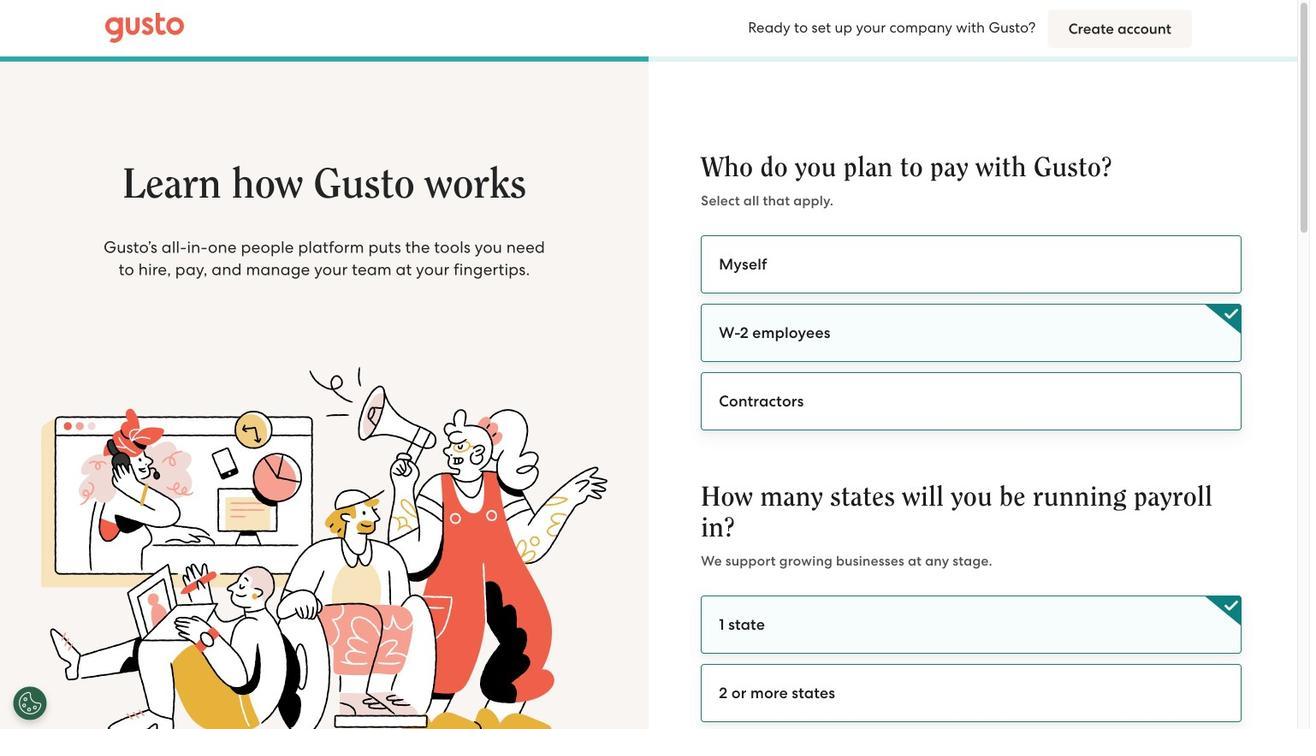 Task type: vqa. For each thing, say whether or not it's contained in the screenshot.
Already
no



Task type: describe. For each thing, give the bounding box(es) containing it.
online payroll services, hr, and benefits | gusto image
[[105, 13, 184, 44]]



Task type: locate. For each thing, give the bounding box(es) containing it.
happy employers using hr operating systems image
[[0, 367, 649, 729]]



